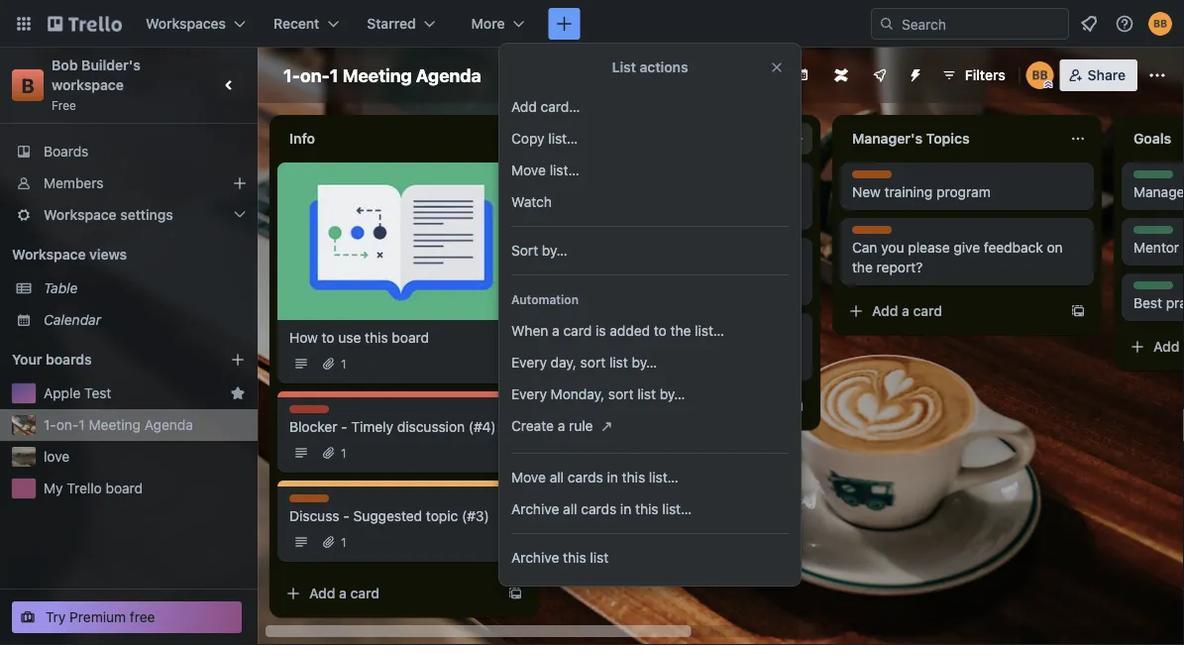 Task type: locate. For each thing, give the bounding box(es) containing it.
add a card button down can you please give feedback on the report? link at the top right of the page
[[841, 295, 1063, 327]]

discuss new training program
[[852, 171, 991, 200]]

list right 'make'
[[610, 354, 628, 371]]

all for move
[[550, 469, 564, 486]]

discuss for discuss
[[289, 496, 334, 509]]

1 horizontal spatial on
[[1047, 239, 1063, 256]]

archive this list link
[[500, 542, 801, 574]]

agenda left star or unstar board image
[[416, 64, 481, 86]]

archive up archive this list
[[511, 501, 559, 517]]

i
[[571, 335, 575, 351]]

move for move list…
[[511, 162, 546, 178]]

0 horizontal spatial sort
[[581, 354, 606, 371]]

0 horizontal spatial agenda
[[144, 417, 193, 433]]

archive all cards in this list… link
[[500, 494, 801, 525]]

1 horizontal spatial sort
[[608, 386, 634, 402]]

on- down recent dropdown button
[[300, 64, 330, 86]]

discuss i think we can improve velocity if we make some tooling changes.
[[571, 322, 800, 371]]

1 horizontal spatial add a card button
[[559, 391, 781, 422]]

can right how
[[755, 184, 778, 200]]

1 vertical spatial agenda
[[144, 417, 193, 433]]

a down 'some'
[[621, 398, 628, 414]]

1-on-1 meeting agenda down the apple test link at the left
[[44, 417, 193, 433]]

discuss inside discuss new training program
[[852, 171, 897, 185]]

back to home image
[[48, 8, 122, 40]]

program
[[937, 184, 991, 200]]

workspaces
[[146, 15, 226, 32]]

sort down think on the bottom of the page
[[581, 354, 606, 371]]

1 vertical spatial every
[[511, 386, 547, 402]]

test
[[84, 385, 111, 401]]

1 goal from the top
[[1134, 171, 1160, 185]]

automation image
[[900, 59, 928, 87]]

goal left pra
[[1134, 282, 1160, 296]]

a inside when a card is added to the list… link
[[552, 323, 560, 339]]

color: green, title: "goal" element down mentor
[[1134, 282, 1174, 296]]

trello
[[67, 480, 102, 497]]

card down the every day, sort list by… link
[[632, 398, 661, 414]]

on inside discuss can you please give feedback on the report?
[[1047, 239, 1063, 256]]

1 horizontal spatial add a card
[[591, 398, 661, 414]]

1 vertical spatial in
[[620, 501, 632, 517]]

color: green, title: "goal" element for best
[[1134, 282, 1174, 296]]

the inside i've drafted my goals for the next few months. any feedback?
[[730, 259, 751, 276]]

in for archive all cards in this list…
[[620, 501, 632, 517]]

2 horizontal spatial add a card button
[[841, 295, 1063, 327]]

0 vertical spatial on-
[[300, 64, 330, 86]]

0 vertical spatial is
[[635, 184, 645, 200]]

1 vertical spatial -
[[343, 508, 350, 524]]

0 vertical spatial -
[[341, 419, 348, 435]]

blocker blocker - timely discussion (#4)
[[289, 406, 496, 435]]

0 vertical spatial by…
[[542, 242, 568, 259]]

search image
[[879, 16, 895, 32]]

create from template… image
[[1071, 303, 1086, 319]]

2 vertical spatial add a card button
[[278, 578, 500, 610]]

by… right sort
[[542, 242, 568, 259]]

1 vertical spatial add a card
[[591, 398, 661, 414]]

1- up love
[[44, 417, 56, 433]]

goal down the goals text box at the top right
[[1134, 171, 1160, 185]]

in inside move all cards in this list… link
[[607, 469, 618, 486]]

when a card is added to the list…
[[511, 323, 725, 339]]

0 horizontal spatial to
[[322, 330, 335, 346]]

discuss
[[852, 171, 897, 185], [852, 227, 897, 241], [571, 322, 616, 336], [289, 496, 334, 509], [289, 508, 339, 524]]

1- down the recent
[[283, 64, 300, 86]]

workspace settings button
[[0, 199, 258, 231]]

1 vertical spatial on
[[1047, 239, 1063, 256]]

0 vertical spatial 1-on-1 meeting agenda
[[283, 64, 481, 86]]

workspace up table
[[12, 246, 86, 263]]

color: green, title: "goal" element down the goals text box at the top right
[[1134, 170, 1174, 185]]

add a card down 'some'
[[591, 398, 661, 414]]

color: red, title: "blocker" element left timely
[[289, 405, 333, 420]]

workspace down members
[[44, 207, 117, 223]]

0 vertical spatial 1-
[[283, 64, 300, 86]]

card down suggested
[[350, 585, 380, 602]]

0 vertical spatial sort
[[581, 354, 606, 371]]

discuss inside discuss can you please give feedback on the report?
[[852, 227, 897, 241]]

card
[[913, 303, 943, 319], [564, 323, 592, 339], [632, 398, 661, 414], [350, 585, 380, 602]]

cards up the archive all cards in this list…
[[568, 469, 603, 486]]

every down when
[[511, 354, 547, 371]]

0 vertical spatial meeting
[[343, 64, 412, 86]]

recent
[[274, 15, 319, 32]]

1 archive from the top
[[511, 501, 559, 517]]

list… up changes.
[[695, 323, 725, 339]]

0 vertical spatial color: red, title: "blocker" element
[[571, 170, 614, 185]]

move
[[571, 204, 606, 220]]

1 horizontal spatial the
[[730, 259, 751, 276]]

to left the use
[[322, 330, 335, 346]]

months.
[[598, 279, 650, 295]]

color: red, title: "blocker" element up move
[[571, 170, 614, 185]]

to
[[654, 323, 667, 339], [322, 330, 335, 346]]

is inside blocker the team is stuck on x, how can we move forward?
[[635, 184, 645, 200]]

0 vertical spatial cards
[[568, 469, 603, 486]]

topics
[[926, 130, 970, 147]]

1
[[330, 64, 338, 86], [341, 357, 346, 371], [79, 417, 85, 433], [341, 446, 346, 460], [341, 535, 346, 549]]

0 horizontal spatial on-
[[56, 417, 79, 433]]

color: green, title: "goal" element down manage link
[[1134, 226, 1174, 241]]

- left timely
[[341, 419, 348, 435]]

color: orange, title: "discuss" element down "new"
[[852, 226, 897, 241]]

star or unstar board image
[[503, 67, 519, 83]]

1 vertical spatial archive
[[511, 550, 559, 566]]

bob builder's workspace link
[[52, 57, 144, 93]]

report?
[[877, 259, 923, 276]]

training
[[885, 184, 933, 200]]

1 vertical spatial on-
[[56, 417, 79, 433]]

manage link
[[1134, 182, 1184, 202]]

0 horizontal spatial meeting
[[89, 417, 141, 433]]

a left i
[[552, 323, 560, 339]]

1 horizontal spatial can
[[755, 184, 778, 200]]

show menu image
[[1148, 65, 1168, 85]]

feedback
[[984, 239, 1044, 256]]

create board or workspace image
[[555, 14, 574, 34]]

- inside discuss discuss - suggested topic (#3)
[[343, 508, 350, 524]]

move for move all cards in this list…
[[511, 469, 546, 486]]

color: orange, title: "discuss" element for you
[[852, 226, 897, 241]]

a
[[1183, 239, 1184, 256], [902, 303, 910, 319], [552, 323, 560, 339], [621, 398, 628, 414], [558, 418, 565, 434], [339, 585, 347, 602]]

is for added
[[596, 323, 606, 339]]

0 horizontal spatial by…
[[542, 242, 568, 259]]

list… up archive all cards in this list… link
[[649, 469, 679, 486]]

board down love link
[[106, 480, 143, 497]]

card for add a card button associated with program
[[913, 303, 943, 319]]

2 vertical spatial color: green, title: "goal" element
[[1134, 282, 1174, 296]]

1 horizontal spatial 1-
[[283, 64, 300, 86]]

0 vertical spatial goal
[[1134, 171, 1160, 185]]

improve
[[662, 335, 713, 351]]

0 horizontal spatial is
[[596, 323, 606, 339]]

forward?
[[609, 204, 665, 220]]

0 horizontal spatial create from template… image
[[508, 586, 523, 602]]

0 horizontal spatial the
[[671, 323, 691, 339]]

1 down discuss discuss - suggested topic (#3)
[[341, 535, 346, 549]]

color: orange, title: "discuss" element for training
[[852, 170, 897, 185]]

in down move all cards in this list… link
[[620, 501, 632, 517]]

1 vertical spatial add a card button
[[559, 391, 781, 422]]

2 horizontal spatial add a card
[[872, 303, 943, 319]]

discuss discuss - suggested topic (#3)
[[289, 496, 489, 524]]

meeting down starred
[[343, 64, 412, 86]]

1 horizontal spatial agenda
[[416, 64, 481, 86]]

Manager's Topics text field
[[841, 123, 1059, 155]]

1 vertical spatial can
[[635, 335, 658, 351]]

on-
[[300, 64, 330, 86], [56, 417, 79, 433]]

copy
[[511, 130, 545, 147]]

by… for monday,
[[660, 386, 685, 402]]

Search field
[[895, 9, 1069, 39]]

1 down apple test
[[79, 417, 85, 433]]

every up create
[[511, 386, 547, 402]]

1 vertical spatial list
[[638, 386, 656, 402]]

workspace
[[44, 207, 117, 223], [12, 246, 86, 263]]

love link
[[44, 447, 246, 467]]

a left rule
[[558, 418, 565, 434]]

agenda up love link
[[144, 417, 193, 433]]

info
[[289, 130, 315, 147]]

1 vertical spatial workspace
[[12, 246, 86, 263]]

the inside discuss can you please give feedback on the report?
[[852, 259, 873, 276]]

2 color: green, title: "goal" element from the top
[[1134, 226, 1174, 241]]

move list…
[[511, 162, 579, 178]]

1 horizontal spatial in
[[620, 501, 632, 517]]

list… up the
[[550, 162, 579, 178]]

by…
[[542, 242, 568, 259], [632, 354, 657, 371], [660, 386, 685, 402]]

can you please give feedback on the report? link
[[852, 238, 1082, 278]]

meeting down test
[[89, 417, 141, 433]]

starred button
[[355, 8, 448, 40]]

a right mentor
[[1183, 239, 1184, 256]]

1 vertical spatial all
[[563, 501, 577, 517]]

goal inside goal mentor a
[[1134, 227, 1160, 241]]

1 down recent dropdown button
[[330, 64, 338, 86]]

share button
[[1060, 59, 1138, 91]]

bob
[[52, 57, 78, 73]]

card down report?
[[913, 303, 943, 319]]

1 vertical spatial board
[[106, 480, 143, 497]]

2 archive from the top
[[511, 550, 559, 566]]

can up 'some'
[[635, 335, 658, 351]]

add
[[511, 99, 537, 115], [872, 303, 898, 319], [591, 398, 617, 414], [309, 585, 335, 602]]

0 horizontal spatial can
[[635, 335, 658, 351]]

agenda inside board name text box
[[416, 64, 481, 86]]

2 horizontal spatial the
[[852, 259, 873, 276]]

open information menu image
[[1115, 14, 1135, 34]]

1 vertical spatial move
[[511, 469, 546, 486]]

free
[[52, 98, 76, 112]]

0 vertical spatial create from template… image
[[789, 398, 805, 414]]

0 vertical spatial move
[[511, 162, 546, 178]]

a down report?
[[902, 303, 910, 319]]

0 vertical spatial color: green, title: "goal" element
[[1134, 170, 1174, 185]]

try premium free button
[[12, 602, 242, 633]]

add a card button down tooling
[[559, 391, 781, 422]]

in inside archive all cards in this list… link
[[620, 501, 632, 517]]

0 vertical spatial archive
[[511, 501, 559, 517]]

board
[[392, 330, 429, 346], [106, 480, 143, 497]]

goal for manage
[[1134, 171, 1160, 185]]

meeting inside board name text box
[[343, 64, 412, 86]]

cards
[[568, 469, 603, 486], [581, 501, 617, 517]]

automation
[[511, 292, 579, 306]]

we inside blocker the team is stuck on x, how can we move forward?
[[781, 184, 800, 200]]

2 vertical spatial goal
[[1134, 282, 1160, 296]]

every day, sort list by… link
[[500, 347, 801, 379]]

cards down move all cards in this list… at bottom
[[581, 501, 617, 517]]

goals
[[1134, 130, 1172, 147]]

list
[[610, 354, 628, 371], [638, 386, 656, 402], [590, 550, 609, 566]]

the down can
[[852, 259, 873, 276]]

color: red, title: "blocker" element for blocker - timely discussion (#4)
[[289, 405, 333, 420]]

1 horizontal spatial on-
[[300, 64, 330, 86]]

1 horizontal spatial 1-on-1 meeting agenda
[[283, 64, 481, 86]]

discuss for new
[[852, 171, 897, 185]]

a down discuss discuss - suggested topic (#3)
[[339, 585, 347, 602]]

1 horizontal spatial by…
[[632, 354, 657, 371]]

sort for day,
[[581, 354, 606, 371]]

the up tooling
[[671, 323, 691, 339]]

discussion
[[397, 419, 465, 435]]

0 vertical spatial agenda
[[416, 64, 481, 86]]

mentor a link
[[1134, 238, 1184, 258]]

add a card for new training program
[[872, 303, 943, 319]]

0 vertical spatial add a card
[[872, 303, 943, 319]]

all down move all cards in this list… at bottom
[[563, 501, 577, 517]]

by… down tooling
[[660, 386, 685, 402]]

meeting
[[343, 64, 412, 86], [89, 417, 141, 433]]

1 horizontal spatial is
[[635, 184, 645, 200]]

starred icon image
[[230, 386, 246, 401]]

copy list… link
[[500, 123, 801, 155]]

3 goal from the top
[[1134, 282, 1160, 296]]

color: green, title: "goal" element for manage
[[1134, 170, 1174, 185]]

the right for
[[730, 259, 751, 276]]

0 horizontal spatial 1-
[[44, 417, 56, 433]]

color: red, title: "blocker" element
[[571, 170, 614, 185], [289, 405, 333, 420]]

a inside create a rule 'link'
[[558, 418, 565, 434]]

1 vertical spatial goal
[[1134, 227, 1160, 241]]

0 notifications image
[[1077, 12, 1101, 36]]

tooling
[[648, 354, 691, 371]]

add a card button down suggested
[[278, 578, 500, 610]]

b link
[[12, 69, 44, 101]]

0 vertical spatial every
[[511, 354, 547, 371]]

bob builder's workspace free
[[52, 57, 144, 112]]

bob builder (bobbuilder40) image
[[1149, 12, 1173, 36]]

1 horizontal spatial color: red, title: "blocker" element
[[571, 170, 614, 185]]

move down copy
[[511, 162, 546, 178]]

to right added
[[654, 323, 667, 339]]

1 color: green, title: "goal" element from the top
[[1134, 170, 1174, 185]]

0 vertical spatial in
[[607, 469, 618, 486]]

we right how
[[781, 184, 800, 200]]

1 vertical spatial color: red, title: "blocker" element
[[289, 405, 333, 420]]

1 vertical spatial 1-on-1 meeting agenda
[[44, 417, 193, 433]]

make
[[571, 354, 605, 371]]

my
[[648, 259, 667, 276]]

- inside blocker blocker - timely discussion (#4)
[[341, 419, 348, 435]]

members
[[44, 175, 104, 191]]

color: orange, title: "discuss" element up 'make'
[[571, 321, 616, 336]]

card for add a card button related to is
[[632, 398, 661, 414]]

0 vertical spatial add a card button
[[841, 295, 1063, 327]]

0 horizontal spatial 1-on-1 meeting agenda
[[44, 417, 193, 433]]

in up the archive all cards in this list…
[[607, 469, 618, 486]]

color: orange, title: "discuss" element
[[852, 170, 897, 185], [852, 226, 897, 241], [571, 321, 616, 336], [289, 495, 334, 509]]

0 vertical spatial on
[[688, 184, 704, 200]]

is left added
[[596, 323, 606, 339]]

workspace inside popup button
[[44, 207, 117, 223]]

goal inside goal manage
[[1134, 171, 1160, 185]]

how to use this board link
[[289, 328, 511, 348]]

workspace navigation collapse icon image
[[216, 71, 244, 99]]

sort down 'some'
[[608, 386, 634, 402]]

on- down the apple
[[56, 417, 79, 433]]

0 vertical spatial workspace
[[44, 207, 117, 223]]

- left suggested
[[343, 508, 350, 524]]

archive all cards in this list…
[[511, 501, 692, 517]]

color: green, title: "goal" element
[[1134, 170, 1174, 185], [1134, 226, 1174, 241], [1134, 282, 1174, 296]]

all down create a rule
[[550, 469, 564, 486]]

create from template… image
[[789, 398, 805, 414], [508, 586, 523, 602]]

1 horizontal spatial to
[[654, 323, 667, 339]]

0 horizontal spatial on
[[688, 184, 704, 200]]

0 vertical spatial board
[[392, 330, 429, 346]]

love
[[44, 449, 70, 465]]

1 vertical spatial cards
[[581, 501, 617, 517]]

archive for archive all cards in this list…
[[511, 501, 559, 517]]

on right feedback
[[1047, 239, 1063, 256]]

goal down manage link
[[1134, 227, 1160, 241]]

watch
[[511, 194, 552, 210]]

1 every from the top
[[511, 354, 547, 371]]

color: orange, title: "discuss" element down the manager's
[[852, 170, 897, 185]]

list… down move all cards in this list… link
[[662, 501, 692, 517]]

0 horizontal spatial color: red, title: "blocker" element
[[289, 405, 333, 420]]

2 every from the top
[[511, 386, 547, 402]]

add a card down report?
[[872, 303, 943, 319]]

1 vertical spatial by…
[[632, 354, 657, 371]]

1-on-1 meeting agenda down starred
[[283, 64, 481, 86]]

sort for monday,
[[608, 386, 634, 402]]

0 vertical spatial all
[[550, 469, 564, 486]]

1 vertical spatial color: green, title: "goal" element
[[1134, 226, 1174, 241]]

list down the every day, sort list by… link
[[638, 386, 656, 402]]

board right the use
[[392, 330, 429, 346]]

list…
[[548, 130, 578, 147], [550, 162, 579, 178], [695, 323, 725, 339], [649, 469, 679, 486], [662, 501, 692, 517]]

apple
[[44, 385, 81, 401]]

workspace for workspace views
[[12, 246, 86, 263]]

workspaces button
[[134, 8, 258, 40]]

add a card down suggested
[[309, 585, 380, 602]]

table link
[[44, 279, 246, 298]]

is up forward? at the top right of page
[[635, 184, 645, 200]]

discuss inside discuss i think we can improve velocity if we make some tooling changes.
[[571, 322, 616, 336]]

2 vertical spatial by…
[[660, 386, 685, 402]]

the
[[571, 184, 595, 200]]

1 vertical spatial is
[[596, 323, 606, 339]]

2 horizontal spatial by…
[[660, 386, 685, 402]]

0 vertical spatial list
[[610, 354, 628, 371]]

think
[[578, 335, 610, 351]]

discuss can you please give feedback on the report?
[[852, 227, 1063, 276]]

agenda inside the 1-on-1 meeting agenda link
[[144, 417, 193, 433]]

1 horizontal spatial create from template… image
[[789, 398, 805, 414]]

add card… link
[[500, 91, 801, 123]]

1 move from the top
[[511, 162, 546, 178]]

0 horizontal spatial add a card button
[[278, 578, 500, 610]]

on left x,
[[688, 184, 704, 200]]

3 color: green, title: "goal" element from the top
[[1134, 282, 1174, 296]]

feedback?
[[681, 279, 748, 295]]

blocker inside blocker the team is stuck on x, how can we move forward?
[[571, 171, 614, 185]]

on
[[688, 184, 704, 200], [1047, 239, 1063, 256]]

archive down the archive all cards in this list…
[[511, 550, 559, 566]]

2 move from the top
[[511, 469, 546, 486]]

list down the archive all cards in this list…
[[590, 550, 609, 566]]

1 vertical spatial sort
[[608, 386, 634, 402]]

blocker for the
[[571, 171, 614, 185]]

every monday, sort list by…
[[511, 386, 685, 402]]

2 vertical spatial add a card
[[309, 585, 380, 602]]

goal inside goal best pra
[[1134, 282, 1160, 296]]

more
[[472, 15, 505, 32]]

1- inside board name text box
[[283, 64, 300, 86]]

by… down when a card is added to the list… link
[[632, 354, 657, 371]]

add a card for the team is stuck on x, how can we move forward?
[[591, 398, 661, 414]]

1 horizontal spatial meeting
[[343, 64, 412, 86]]

move down create
[[511, 469, 546, 486]]

2 goal from the top
[[1134, 227, 1160, 241]]

move
[[511, 162, 546, 178], [511, 469, 546, 486]]

0 horizontal spatial in
[[607, 469, 618, 486]]

0 vertical spatial can
[[755, 184, 778, 200]]



Task type: describe. For each thing, give the bounding box(es) containing it.
share
[[1088, 67, 1126, 83]]

(#3)
[[462, 508, 489, 524]]

1 horizontal spatial board
[[392, 330, 429, 346]]

board
[[600, 67, 639, 83]]

on inside blocker the team is stuck on x, how can we move forward?
[[688, 184, 704, 200]]

best
[[1134, 295, 1163, 311]]

power ups image
[[872, 67, 888, 83]]

1 down the use
[[341, 357, 346, 371]]

add board image
[[230, 352, 246, 368]]

calendar power-up image
[[794, 66, 810, 82]]

calendar link
[[44, 310, 246, 330]]

i've drafted my goals for the next few months. any feedback? link
[[571, 258, 801, 297]]

copy list…
[[511, 130, 578, 147]]

day,
[[551, 354, 577, 371]]

every monday, sort list by… link
[[500, 379, 801, 410]]

blocker - timely discussion (#4) link
[[289, 417, 511, 437]]

color: orange, title: "discuss" element for think
[[571, 321, 616, 336]]

free
[[130, 609, 155, 625]]

workspace for workspace settings
[[44, 207, 117, 223]]

1 inside board name text box
[[330, 64, 338, 86]]

1 vertical spatial meeting
[[89, 417, 141, 433]]

discuss - suggested topic (#3) link
[[289, 507, 511, 526]]

b
[[21, 73, 34, 97]]

color: orange, title: "discuss" element left suggested
[[289, 495, 334, 509]]

move all cards in this list… link
[[500, 462, 801, 494]]

Board name text field
[[274, 59, 491, 91]]

i think we can improve velocity if we make some tooling changes. link
[[571, 333, 801, 373]]

how
[[724, 184, 751, 200]]

can inside discuss i think we can improve velocity if we make some tooling changes.
[[635, 335, 658, 351]]

2 vertical spatial list
[[590, 550, 609, 566]]

settings
[[120, 207, 173, 223]]

bob builder (bobbuilder40) image
[[1027, 61, 1054, 89]]

card up every day, sort list by…
[[564, 323, 592, 339]]

we up 'some'
[[614, 335, 632, 351]]

- for blocker
[[341, 419, 348, 435]]

this down the archive all cards in this list…
[[563, 550, 586, 566]]

can
[[852, 239, 878, 256]]

1 down blocker blocker - timely discussion (#4) at bottom left
[[341, 446, 346, 460]]

how to use this board
[[289, 330, 429, 346]]

archive for archive this list
[[511, 550, 559, 566]]

your boards with 4 items element
[[12, 348, 200, 372]]

move list… link
[[500, 155, 801, 186]]

cards for archive
[[581, 501, 617, 517]]

monday,
[[551, 386, 605, 402]]

create a rule link
[[500, 410, 801, 445]]

boards
[[44, 143, 89, 160]]

rule
[[569, 418, 593, 434]]

you
[[881, 239, 905, 256]]

filters button
[[935, 59, 1012, 91]]

when
[[511, 323, 548, 339]]

boards link
[[0, 136, 258, 168]]

suggested
[[353, 508, 422, 524]]

if
[[770, 335, 778, 351]]

color: green, title: "goal" element for mentor
[[1134, 226, 1174, 241]]

sort by…
[[511, 242, 568, 259]]

- for discuss
[[343, 508, 350, 524]]

new training program link
[[852, 182, 1082, 202]]

is for stuck
[[635, 184, 645, 200]]

add a card button for program
[[841, 295, 1063, 327]]

on- inside board name text box
[[300, 64, 330, 86]]

confluence icon image
[[834, 68, 848, 82]]

card…
[[541, 99, 580, 115]]

new
[[852, 184, 881, 200]]

Info text field
[[278, 123, 496, 155]]

this right the use
[[365, 330, 388, 346]]

goal for mentor
[[1134, 227, 1160, 241]]

this down move all cards in this list… link
[[635, 501, 659, 517]]

list for every monday, sort list by…
[[638, 386, 656, 402]]

sort
[[511, 242, 538, 259]]

filters
[[965, 67, 1006, 83]]

few
[[571, 279, 594, 295]]

views
[[89, 246, 127, 263]]

some
[[609, 354, 644, 371]]

table
[[44, 280, 78, 296]]

1 vertical spatial 1-
[[44, 417, 56, 433]]

goal for best
[[1134, 282, 1160, 296]]

we right if
[[782, 335, 800, 351]]

workspace views
[[12, 246, 127, 263]]

i've
[[571, 259, 593, 276]]

list for every day, sort list by…
[[610, 354, 628, 371]]

this up archive all cards in this list… link
[[622, 469, 645, 486]]

members link
[[0, 168, 258, 199]]

1-on-1 meeting agenda link
[[44, 415, 246, 435]]

0 horizontal spatial add a card
[[309, 585, 380, 602]]

i've drafted my goals for the next few months. any feedback?
[[571, 259, 782, 295]]

workspace
[[52, 77, 124, 93]]

my
[[44, 480, 63, 497]]

use
[[338, 330, 361, 346]]

builder's
[[81, 57, 141, 73]]

starred
[[367, 15, 416, 32]]

stuck
[[649, 184, 684, 200]]

blocker for blocker
[[289, 406, 333, 420]]

every day, sort list by…
[[511, 354, 657, 371]]

watch link
[[500, 186, 801, 218]]

1 vertical spatial create from template… image
[[508, 586, 523, 602]]

this member is an admin of this board. image
[[1044, 80, 1053, 89]]

apple test link
[[44, 384, 222, 403]]

apple test
[[44, 385, 111, 401]]

the inside when a card is added to the list… link
[[671, 323, 691, 339]]

in for move all cards in this list…
[[607, 469, 618, 486]]

discuss for can
[[852, 227, 897, 241]]

board button
[[567, 59, 673, 91]]

manager's topics
[[852, 130, 970, 147]]

every for every day, sort list by…
[[511, 354, 547, 371]]

drafted
[[597, 259, 644, 276]]

1-on-1 meeting agenda inside board name text box
[[283, 64, 481, 86]]

add a card button for is
[[559, 391, 781, 422]]

blocker the team is stuck on x, how can we move forward?
[[571, 171, 800, 220]]

by… for day,
[[632, 354, 657, 371]]

goals
[[670, 259, 705, 276]]

goal best pra
[[1134, 282, 1184, 311]]

mentor
[[1134, 239, 1180, 256]]

try
[[46, 609, 66, 625]]

1 inside the 1-on-1 meeting agenda link
[[79, 417, 85, 433]]

a inside goal mentor a
[[1183, 239, 1184, 256]]

pra
[[1166, 295, 1184, 311]]

premium
[[70, 609, 126, 625]]

create
[[511, 418, 554, 434]]

Goals text field
[[1122, 123, 1184, 155]]

goal mentor a
[[1134, 227, 1184, 256]]

cards for move
[[568, 469, 603, 486]]

all for archive
[[563, 501, 577, 517]]

0 horizontal spatial board
[[106, 480, 143, 497]]

list… down card…
[[548, 130, 578, 147]]

x,
[[707, 184, 721, 200]]

card for left add a card button
[[350, 585, 380, 602]]

best pra link
[[1134, 293, 1184, 313]]

recent button
[[262, 8, 351, 40]]

primary element
[[0, 0, 1184, 48]]

color: red, title: "blocker" element for the team is stuck on x, how can we move forward?
[[571, 170, 614, 185]]

add card…
[[511, 99, 580, 115]]

discuss for i
[[571, 322, 616, 336]]

can inside blocker the team is stuck on x, how can we move forward?
[[755, 184, 778, 200]]

every for every monday, sort list by…
[[511, 386, 547, 402]]

boards
[[46, 351, 92, 368]]



Task type: vqa. For each thing, say whether or not it's contained in the screenshot.
the topmost Barb Dwyer (barbdwyer3) image
no



